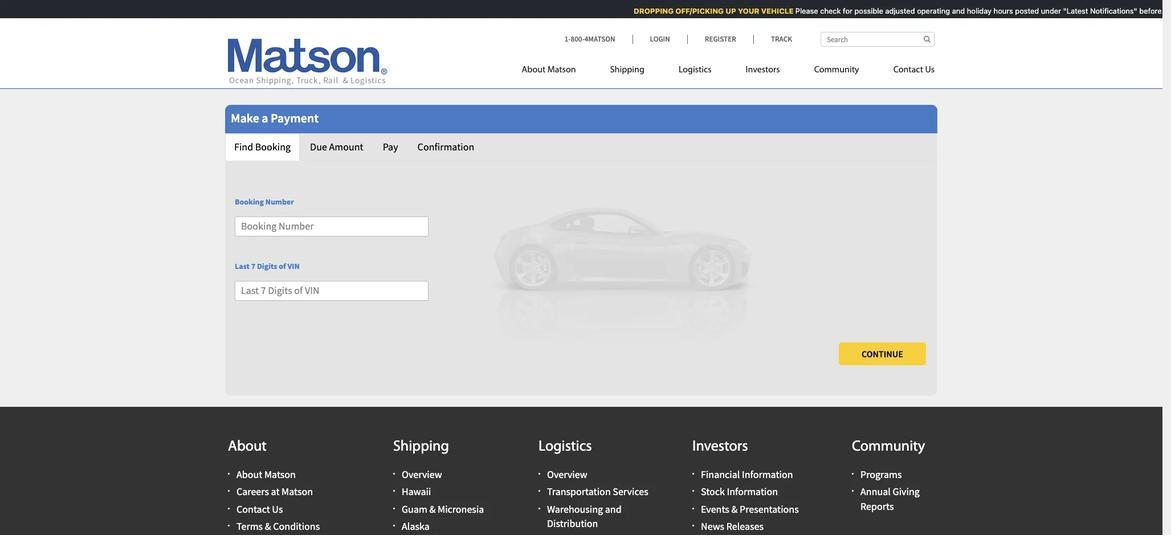 Task type: describe. For each thing, give the bounding box(es) containing it.
footer containing about
[[0, 407, 1163, 535]]

last 7 digits of vin
[[235, 261, 300, 271]]

us inside the about matson careers at matson contact us terms & conditions
[[272, 502, 283, 516]]

overview link for logistics
[[547, 468, 587, 481]]

0 horizontal spatial contact us link
[[237, 502, 283, 516]]

conditions
[[273, 520, 320, 533]]

register
[[705, 34, 736, 44]]

1-800-4matson link
[[565, 34, 632, 44]]

1 vertical spatial investors
[[692, 439, 748, 455]]

us inside top menu navigation
[[925, 66, 935, 75]]

annual giving reports link
[[861, 485, 920, 513]]

releases
[[727, 520, 764, 533]]

off/picking
[[671, 6, 719, 15]]

a
[[262, 110, 268, 126]]

investors link
[[729, 60, 797, 83]]

programs link
[[861, 468, 902, 481]]

0 horizontal spatial logistics
[[539, 439, 592, 455]]

vehicle
[[757, 6, 789, 15]]

up
[[721, 6, 731, 15]]

for
[[838, 6, 848, 15]]

guam & micronesia link
[[402, 502, 484, 516]]

Last 7 Digits of VIN text field
[[235, 281, 429, 301]]

register link
[[687, 34, 753, 44]]

overview for hawaii
[[402, 468, 442, 481]]

logistics inside top menu navigation
[[679, 66, 712, 75]]

news releases link
[[701, 520, 764, 533]]

find booking
[[234, 140, 291, 153]]

"latest
[[1059, 6, 1083, 15]]

pay link
[[374, 133, 407, 161]]

payment
[[271, 110, 319, 126]]

presentations
[[740, 502, 799, 516]]

transportation services link
[[547, 485, 648, 498]]

dropping
[[629, 6, 669, 15]]

about matson
[[522, 66, 576, 75]]

overview transportation services warehousing and distribution
[[547, 468, 648, 530]]

about for about
[[228, 439, 267, 455]]

careers at matson link
[[237, 485, 313, 498]]

your
[[733, 6, 755, 15]]

1 vertical spatial community
[[852, 439, 925, 455]]

warehousing
[[547, 502, 603, 516]]

overview for transportation
[[547, 468, 587, 481]]

distribution
[[547, 517, 598, 530]]

login
[[650, 34, 670, 44]]

possible
[[850, 6, 879, 15]]

contact inside the about matson careers at matson contact us terms & conditions
[[237, 502, 270, 516]]

blue matson logo with ocean, shipping, truck, rail and logistics written beneath it. image
[[228, 39, 388, 86]]

& inside the about matson careers at matson contact us terms & conditions
[[265, 520, 271, 533]]

contact us
[[893, 66, 935, 75]]

matson for about matson careers at matson contact us terms & conditions
[[264, 468, 296, 481]]

number
[[265, 197, 294, 207]]

alaska
[[402, 520, 430, 533]]

at
[[271, 485, 280, 498]]

about for about matson
[[522, 66, 546, 75]]

about matson careers at matson contact us terms & conditions
[[237, 468, 320, 533]]

shipping link
[[593, 60, 662, 83]]

find
[[234, 140, 253, 153]]

due amount link
[[301, 133, 373, 161]]

login link
[[632, 34, 687, 44]]

& inside 'financial information stock information events & presentations news releases'
[[731, 502, 738, 516]]

track link
[[753, 34, 792, 44]]

holiday
[[962, 6, 987, 15]]

logistics link
[[662, 60, 729, 83]]

booking inside 'link'
[[255, 140, 291, 153]]

financial information link
[[701, 468, 793, 481]]

check
[[816, 6, 836, 15]]

due amount
[[310, 140, 363, 153]]

make
[[231, 110, 259, 126]]

matson for about matson
[[548, 66, 576, 75]]

events & presentations link
[[701, 502, 799, 516]]

hours
[[989, 6, 1008, 15]]

overview link for shipping
[[402, 468, 442, 481]]

1 vertical spatial booking
[[235, 197, 264, 207]]

giving
[[893, 485, 920, 498]]

booking number
[[235, 197, 294, 207]]

events
[[701, 502, 729, 516]]

dropping off/picking up your vehicle please check for possible adjusted operating and holiday hours posted under "latest notifications" before visit
[[629, 6, 1171, 15]]

about for about matson careers at matson contact us terms & conditions
[[237, 468, 262, 481]]

stock
[[701, 485, 725, 498]]

alaska link
[[402, 520, 430, 533]]

micronesia
[[438, 502, 484, 516]]

warehousing and distribution link
[[547, 502, 622, 530]]

posted
[[1011, 6, 1034, 15]]

800-
[[571, 34, 585, 44]]

hawaii link
[[402, 485, 431, 498]]

7
[[251, 261, 255, 271]]

make a payment
[[231, 110, 319, 126]]

track
[[771, 34, 792, 44]]

community link
[[797, 60, 876, 83]]

of
[[279, 261, 286, 271]]



Task type: locate. For each thing, give the bounding box(es) containing it.
community
[[814, 66, 859, 75], [852, 439, 925, 455]]

4matson
[[585, 34, 615, 44]]

us
[[925, 66, 935, 75], [272, 502, 283, 516]]

&
[[429, 502, 436, 516], [731, 502, 738, 516], [265, 520, 271, 533]]

programs annual giving reports
[[861, 468, 920, 513]]

amount
[[329, 140, 363, 153]]

0 vertical spatial contact us link
[[876, 60, 935, 83]]

1 vertical spatial about
[[228, 439, 267, 455]]

overview up transportation
[[547, 468, 587, 481]]

visit
[[1159, 6, 1171, 15]]

contact us link down careers
[[237, 502, 283, 516]]

us down search icon
[[925, 66, 935, 75]]

matson right at
[[282, 485, 313, 498]]

1 vertical spatial and
[[605, 502, 622, 516]]

0 vertical spatial about
[[522, 66, 546, 75]]

1 horizontal spatial about matson link
[[522, 60, 593, 83]]

overview
[[402, 468, 442, 481], [547, 468, 587, 481]]

2 overview from the left
[[547, 468, 587, 481]]

contact us link
[[876, 60, 935, 83], [237, 502, 283, 516]]

Search search field
[[821, 32, 935, 47]]

overview inside overview hawaii guam & micronesia alaska
[[402, 468, 442, 481]]

community inside top menu navigation
[[814, 66, 859, 75]]

about matson link up careers at matson link
[[237, 468, 296, 481]]

& right terms
[[265, 520, 271, 533]]

0 horizontal spatial &
[[265, 520, 271, 533]]

financial
[[701, 468, 740, 481]]

1 horizontal spatial &
[[429, 502, 436, 516]]

about matson link for shipping link
[[522, 60, 593, 83]]

investors
[[746, 66, 780, 75], [692, 439, 748, 455]]

information up stock information link
[[742, 468, 793, 481]]

overview link up hawaii 'link'
[[402, 468, 442, 481]]

1 horizontal spatial us
[[925, 66, 935, 75]]

1 vertical spatial about matson link
[[237, 468, 296, 481]]

booking down make a payment
[[255, 140, 291, 153]]

0 horizontal spatial and
[[605, 502, 622, 516]]

logistics
[[679, 66, 712, 75], [539, 439, 592, 455]]

0 vertical spatial shipping
[[610, 66, 645, 75]]

about
[[522, 66, 546, 75], [228, 439, 267, 455], [237, 468, 262, 481]]

1 vertical spatial contact
[[237, 502, 270, 516]]

contact
[[893, 66, 923, 75], [237, 502, 270, 516]]

0 vertical spatial information
[[742, 468, 793, 481]]

and
[[947, 6, 960, 15], [605, 502, 622, 516]]

contact us link down search icon
[[876, 60, 935, 83]]

1 vertical spatial shipping
[[393, 439, 449, 455]]

0 vertical spatial and
[[947, 6, 960, 15]]

logistics down register link
[[679, 66, 712, 75]]

1 horizontal spatial overview link
[[547, 468, 587, 481]]

notifications"
[[1086, 6, 1133, 15]]

contact down careers
[[237, 502, 270, 516]]

overview inside overview transportation services warehousing and distribution
[[547, 468, 587, 481]]

& up news releases link
[[731, 502, 738, 516]]

under
[[1036, 6, 1057, 15]]

0 horizontal spatial overview link
[[402, 468, 442, 481]]

find booking link
[[225, 133, 300, 161]]

stock information link
[[701, 485, 778, 498]]

0 vertical spatial about matson link
[[522, 60, 593, 83]]

overview link
[[402, 468, 442, 481], [547, 468, 587, 481]]

0 horizontal spatial shipping
[[393, 439, 449, 455]]

2 overview link from the left
[[547, 468, 587, 481]]

shipping down the 4matson
[[610, 66, 645, 75]]

None search field
[[821, 32, 935, 47]]

financial information stock information events & presentations news releases
[[701, 468, 799, 533]]

shipping up hawaii 'link'
[[393, 439, 449, 455]]

1 vertical spatial contact us link
[[237, 502, 283, 516]]

top menu navigation
[[522, 60, 935, 83]]

shipping inside top menu navigation
[[610, 66, 645, 75]]

about matson link for careers at matson link
[[237, 468, 296, 481]]

digits
[[257, 261, 277, 271]]

reports
[[861, 500, 894, 513]]

about matson link
[[522, 60, 593, 83], [237, 468, 296, 481]]

1 horizontal spatial logistics
[[679, 66, 712, 75]]

investors inside investors link
[[746, 66, 780, 75]]

1-
[[565, 34, 571, 44]]

and inside overview transportation services warehousing and distribution
[[605, 502, 622, 516]]

0 vertical spatial us
[[925, 66, 935, 75]]

1 overview link from the left
[[402, 468, 442, 481]]

programs
[[861, 468, 902, 481]]

0 vertical spatial contact
[[893, 66, 923, 75]]

investors down track link
[[746, 66, 780, 75]]

last
[[235, 261, 250, 271]]

1-800-4matson
[[565, 34, 615, 44]]

1 vertical spatial information
[[727, 485, 778, 498]]

1 vertical spatial us
[[272, 502, 283, 516]]

0 vertical spatial booking
[[255, 140, 291, 153]]

0 horizontal spatial about matson link
[[237, 468, 296, 481]]

and left holiday
[[947, 6, 960, 15]]

about inside the about matson careers at matson contact us terms & conditions
[[237, 468, 262, 481]]

0 vertical spatial community
[[814, 66, 859, 75]]

& inside overview hawaii guam & micronesia alaska
[[429, 502, 436, 516]]

0 horizontal spatial overview
[[402, 468, 442, 481]]

and down transportation services link
[[605, 502, 622, 516]]

annual
[[861, 485, 891, 498]]

operating
[[912, 6, 945, 15]]

adjusted
[[881, 6, 910, 15]]

1 horizontal spatial and
[[947, 6, 960, 15]]

contact down the search search field
[[893, 66, 923, 75]]

overview hawaii guam & micronesia alaska
[[402, 468, 484, 533]]

None submit
[[839, 343, 926, 365]]

matson
[[548, 66, 576, 75], [264, 468, 296, 481], [282, 485, 313, 498]]

0 vertical spatial matson
[[548, 66, 576, 75]]

matson up at
[[264, 468, 296, 481]]

hawaii
[[402, 485, 431, 498]]

Booking Number text field
[[235, 217, 429, 237]]

1 horizontal spatial overview
[[547, 468, 587, 481]]

about inside top menu navigation
[[522, 66, 546, 75]]

community down the search search field
[[814, 66, 859, 75]]

booking
[[255, 140, 291, 153], [235, 197, 264, 207]]

before
[[1135, 6, 1157, 15]]

search image
[[924, 35, 931, 43]]

community up programs
[[852, 439, 925, 455]]

1 overview from the left
[[402, 468, 442, 481]]

us up the terms & conditions link
[[272, 502, 283, 516]]

1 horizontal spatial contact
[[893, 66, 923, 75]]

1 vertical spatial matson
[[264, 468, 296, 481]]

matson down "1-"
[[548, 66, 576, 75]]

transportation
[[547, 485, 611, 498]]

footer
[[0, 407, 1163, 535]]

information up events & presentations link
[[727, 485, 778, 498]]

guam
[[402, 502, 427, 516]]

booking left number
[[235, 197, 264, 207]]

2 horizontal spatial &
[[731, 502, 738, 516]]

matson inside top menu navigation
[[548, 66, 576, 75]]

careers
[[237, 485, 269, 498]]

please
[[791, 6, 813, 15]]

pay
[[383, 140, 398, 153]]

terms & conditions link
[[237, 520, 320, 533]]

0 horizontal spatial contact
[[237, 502, 270, 516]]

0 vertical spatial investors
[[746, 66, 780, 75]]

terms
[[237, 520, 263, 533]]

logistics up transportation
[[539, 439, 592, 455]]

2 vertical spatial about
[[237, 468, 262, 481]]

& right guam
[[429, 502, 436, 516]]

about matson link down "1-"
[[522, 60, 593, 83]]

1 vertical spatial logistics
[[539, 439, 592, 455]]

confirmation link
[[408, 133, 483, 161]]

information
[[742, 468, 793, 481], [727, 485, 778, 498]]

services
[[613, 485, 648, 498]]

0 horizontal spatial us
[[272, 502, 283, 516]]

news
[[701, 520, 724, 533]]

confirmation
[[418, 140, 474, 153]]

contact inside top menu navigation
[[893, 66, 923, 75]]

1 horizontal spatial contact us link
[[876, 60, 935, 83]]

overview up hawaii 'link'
[[402, 468, 442, 481]]

1 horizontal spatial shipping
[[610, 66, 645, 75]]

investors up financial
[[692, 439, 748, 455]]

0 vertical spatial logistics
[[679, 66, 712, 75]]

due
[[310, 140, 327, 153]]

vin
[[288, 261, 300, 271]]

2 vertical spatial matson
[[282, 485, 313, 498]]

overview link up transportation
[[547, 468, 587, 481]]



Task type: vqa. For each thing, say whether or not it's contained in the screenshot.


